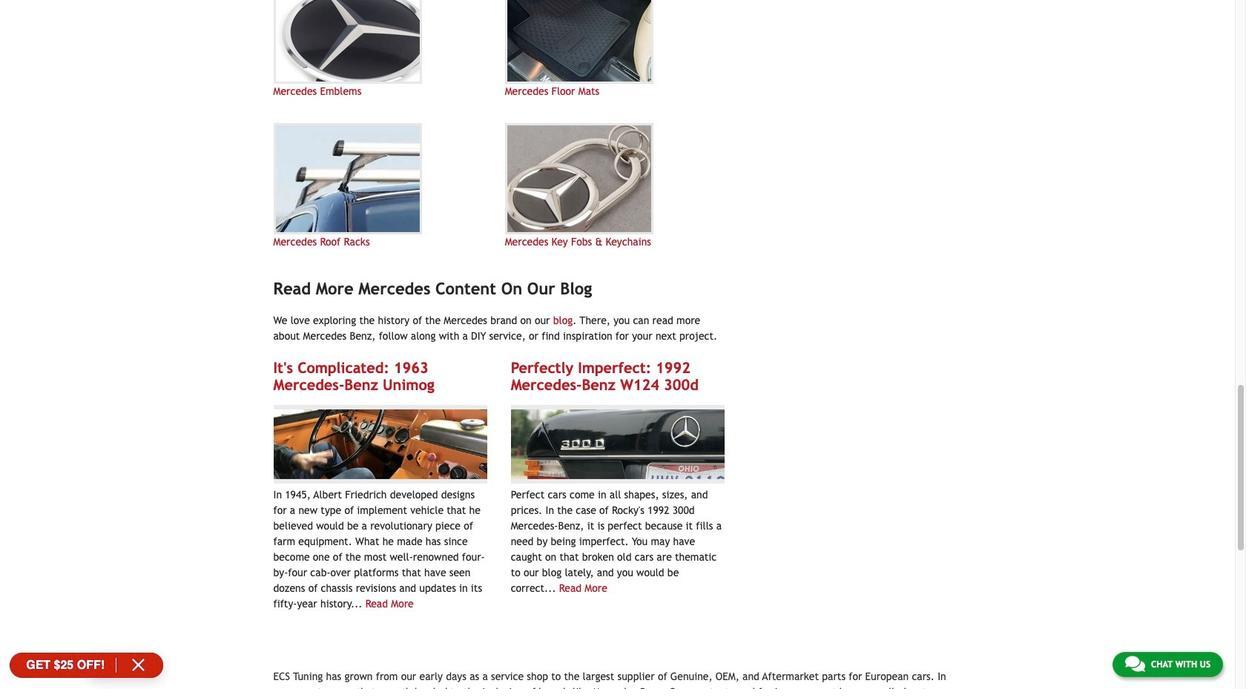 Task type: describe. For each thing, give the bounding box(es) containing it.
mercedes benz emblems image
[[274, 0, 422, 84]]

mercedes benz roof racks image
[[274, 123, 422, 234]]

euro cars under $20k image
[[511, 406, 725, 484]]



Task type: locate. For each thing, give the bounding box(es) containing it.
mercedes benz cayenne coolant pipe replacement image
[[274, 406, 487, 484]]

mercedes benz key fobs & keychains image
[[505, 123, 654, 234]]

comments image
[[1126, 655, 1146, 673]]

mercedes benz floor mats image
[[505, 0, 654, 84]]



Task type: vqa. For each thing, say whether or not it's contained in the screenshot.
Shop By Vehicle link
no



